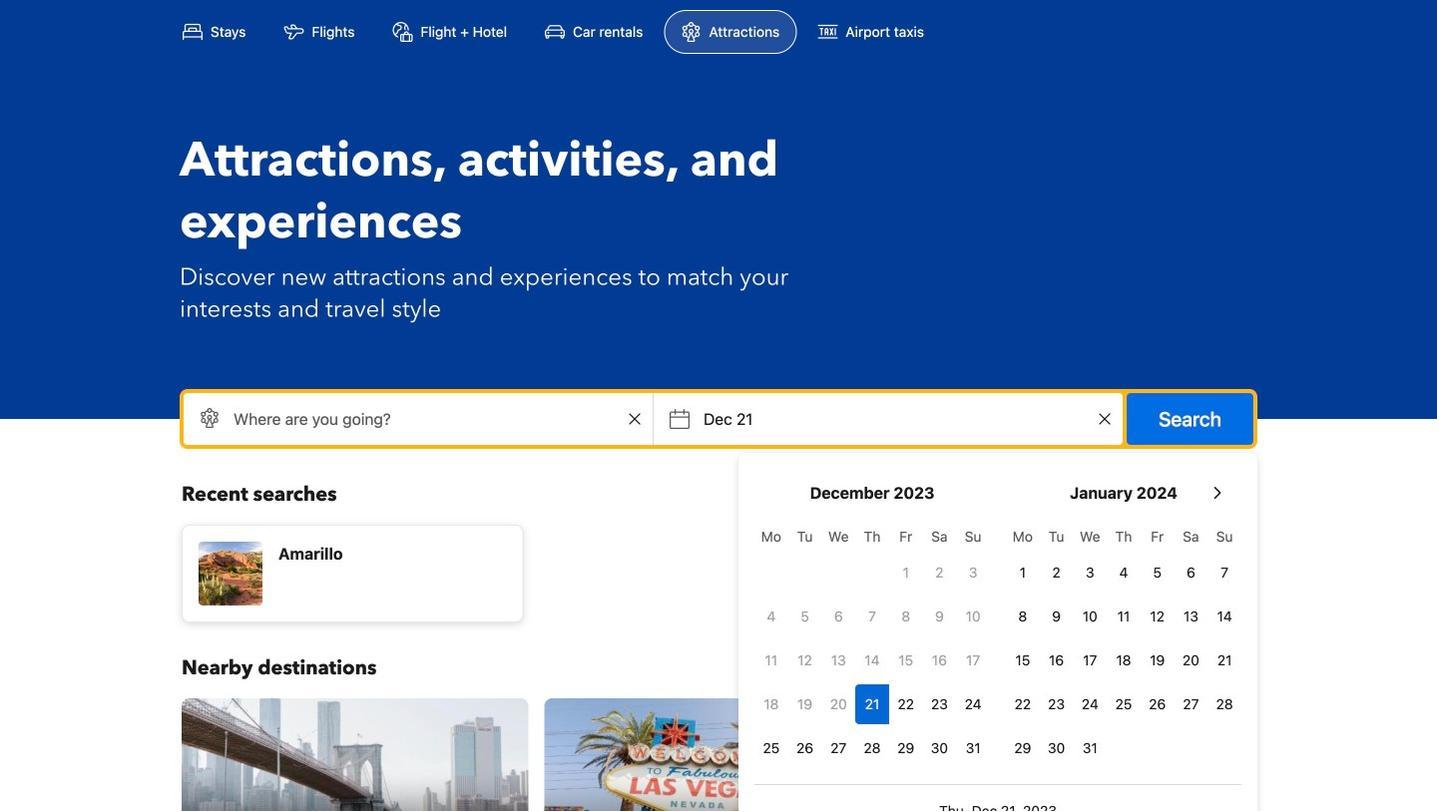 Task type: locate. For each thing, give the bounding box(es) containing it.
20 December 2023 checkbox
[[822, 685, 855, 725]]

30 January 2024 checkbox
[[1040, 729, 1073, 768]]

25 January 2024 checkbox
[[1107, 685, 1141, 725]]

8 January 2024 checkbox
[[1006, 597, 1040, 637]]

23 January 2024 checkbox
[[1040, 685, 1073, 725]]

cell
[[855, 681, 889, 725]]

cell inside grid
[[855, 681, 889, 725]]

12 January 2024 checkbox
[[1141, 597, 1174, 637]]

13 December 2023 checkbox
[[822, 641, 855, 681]]

29 December 2023 checkbox
[[889, 729, 923, 768]]

7 December 2023 checkbox
[[855, 597, 889, 637]]

19 January 2024 checkbox
[[1141, 641, 1174, 681]]

13 January 2024 checkbox
[[1174, 597, 1208, 637]]

18 January 2024 checkbox
[[1107, 641, 1141, 681]]

17 December 2023 checkbox
[[956, 641, 990, 681]]

30 December 2023 checkbox
[[923, 729, 956, 768]]

11 January 2024 checkbox
[[1107, 597, 1141, 637]]

24 December 2023 checkbox
[[956, 685, 990, 725]]

1 grid from the left
[[755, 517, 990, 768]]

8 December 2023 checkbox
[[889, 597, 923, 637]]

2 grid from the left
[[1006, 517, 1242, 768]]

27 December 2023 checkbox
[[822, 729, 855, 768]]

2 December 2023 checkbox
[[923, 553, 956, 593]]

26 December 2023 checkbox
[[788, 729, 822, 768]]

14 December 2023 checkbox
[[855, 641, 889, 681]]

29 January 2024 checkbox
[[1006, 729, 1040, 768]]

5 January 2024 checkbox
[[1141, 553, 1174, 593]]

new york image
[[182, 699, 529, 811]]

27 January 2024 checkbox
[[1174, 685, 1208, 725]]

1 horizontal spatial grid
[[1006, 517, 1242, 768]]

19 December 2023 checkbox
[[788, 685, 822, 725]]

0 horizontal spatial grid
[[755, 517, 990, 768]]

12 December 2023 checkbox
[[788, 641, 822, 681]]

21 January 2024 checkbox
[[1208, 641, 1242, 681]]

24 January 2024 checkbox
[[1073, 685, 1107, 725]]

grid
[[755, 517, 990, 768], [1006, 517, 1242, 768]]

11 December 2023 checkbox
[[755, 641, 788, 681]]

16 December 2023 checkbox
[[923, 641, 956, 681]]

3 January 2024 checkbox
[[1073, 553, 1107, 593]]

7 January 2024 checkbox
[[1208, 553, 1242, 593]]

key west image
[[907, 699, 1254, 811]]

22 January 2024 checkbox
[[1006, 685, 1040, 725]]

31 December 2023 checkbox
[[956, 729, 990, 768]]



Task type: vqa. For each thing, say whether or not it's contained in the screenshot.
your in the Departure point Atlantic Ave 2401, North Virginia Beach, Virginia Beach, 23451 You will receive a message before your game with instructions on how to start. If you do not receive the message prior to starting please contact us.
no



Task type: describe. For each thing, give the bounding box(es) containing it.
22 December 2023 checkbox
[[889, 685, 923, 725]]

16 January 2024 checkbox
[[1040, 641, 1073, 681]]

5 December 2023 checkbox
[[788, 597, 822, 637]]

14 January 2024 checkbox
[[1208, 597, 1242, 637]]

15 January 2024 checkbox
[[1006, 641, 1040, 681]]

4 December 2023 checkbox
[[755, 597, 788, 637]]

23 December 2023 checkbox
[[923, 685, 956, 725]]

10 January 2024 checkbox
[[1073, 597, 1107, 637]]

31 January 2024 checkbox
[[1073, 729, 1107, 768]]

15 December 2023 checkbox
[[889, 641, 923, 681]]

18 December 2023 checkbox
[[755, 685, 788, 725]]

21 December 2023 checkbox
[[855, 685, 889, 725]]

6 January 2024 checkbox
[[1174, 553, 1208, 593]]

3 December 2023 checkbox
[[956, 553, 990, 593]]

17 January 2024 checkbox
[[1073, 641, 1107, 681]]

28 January 2024 checkbox
[[1208, 685, 1242, 725]]

4 January 2024 checkbox
[[1107, 553, 1141, 593]]

1 January 2024 checkbox
[[1006, 553, 1040, 593]]

20 January 2024 checkbox
[[1174, 641, 1208, 681]]

2 January 2024 checkbox
[[1040, 553, 1073, 593]]

Where are you going? search field
[[184, 393, 653, 445]]

9 January 2024 checkbox
[[1040, 597, 1073, 637]]

1 December 2023 checkbox
[[889, 553, 923, 593]]

25 December 2023 checkbox
[[755, 729, 788, 768]]

9 December 2023 checkbox
[[923, 597, 956, 637]]

las vegas image
[[545, 699, 892, 811]]

10 December 2023 checkbox
[[956, 597, 990, 637]]

28 December 2023 checkbox
[[855, 729, 889, 768]]

6 December 2023 checkbox
[[822, 597, 855, 637]]

26 January 2024 checkbox
[[1141, 685, 1174, 725]]



